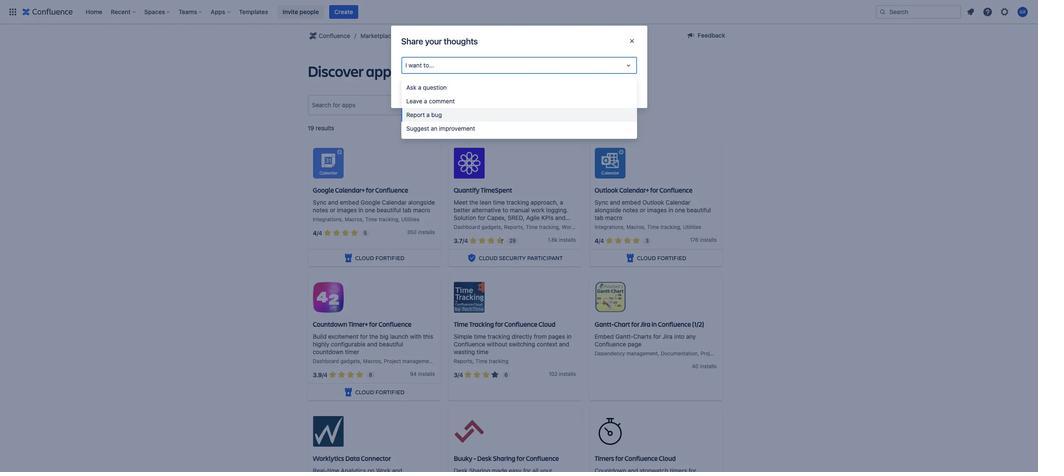 Task type: describe. For each thing, give the bounding box(es) containing it.
big
[[380, 333, 389, 340]]

2 horizontal spatial management
[[720, 350, 751, 357]]

teams
[[507, 101, 523, 108]]

home link
[[83, 5, 105, 19]]

timers for confluence cloud image
[[595, 416, 626, 447]]

connector
[[361, 454, 391, 463]]

macros inside build excitement for the big launch with this highly configurable and beautiful countdown timer dashboard gadgets , macros , project management ,
[[363, 358, 381, 364]]

cloud fortified app badge image
[[343, 253, 354, 263]]

-
[[474, 454, 476, 463]]

sred,
[[508, 214, 525, 221]]

macros for outlook
[[627, 224, 645, 230]]

this
[[423, 333, 433, 340]]

4 / 4 for outlook
[[595, 237, 604, 244]]

integrations
[[428, 61, 507, 81]]

open image
[[624, 60, 634, 70]]

Search for apps field
[[310, 97, 413, 113]]

time inside simple time tracking directly from pages in confluence without switching context and wasting time reports , time tracking
[[476, 358, 488, 364]]

templates link
[[237, 5, 271, 19]]

for up sync and embed google calendar alongside notes or images in one beautiful tab macro integrations , macros , time tracking , utilities at the top left of page
[[366, 186, 374, 195]]

question
[[423, 84, 447, 91]]

for right 'chart'
[[632, 320, 640, 329]]

cloud fortified for google calendar+ for confluence
[[355, 254, 405, 262]]

buuky - desk sharing for confluence
[[454, 454, 559, 463]]

a for ask
[[418, 84, 422, 91]]

tracking
[[469, 320, 494, 329]]

alongside for google calendar+ for confluence
[[408, 199, 435, 206]]

workflow
[[562, 224, 585, 230]]

apps button
[[208, 5, 234, 19]]

better
[[454, 206, 471, 214]]

home
[[86, 8, 102, 15]]

one for outlook calendar+ for confluence
[[675, 206, 686, 214]]

timespent
[[481, 186, 512, 195]]

19
[[308, 124, 314, 132]]

fortified for outlook calendar+ for confluence
[[658, 254, 687, 262]]

marketplace
[[361, 32, 395, 39]]

pages
[[549, 333, 565, 340]]

share your thoughts
[[401, 36, 478, 46]]

sync for outlook calendar+ for confluence
[[595, 199, 609, 206]]

jira inside embed gantt-charts for jira into any confluence page dependency management , documentation , project management
[[663, 333, 673, 340]]

agile
[[526, 214, 540, 221]]

utilities for google calendar+ for confluence
[[401, 216, 420, 223]]

discover
[[308, 61, 364, 81]]

3.7
[[454, 237, 463, 244]]

close modal image
[[627, 36, 637, 46]]

dependency
[[595, 350, 625, 357]]

176 install s
[[690, 237, 717, 243]]

and inside simple time tracking directly from pages in confluence without switching context and wasting time reports , time tracking
[[559, 341, 570, 348]]

embed for outlook
[[622, 199, 641, 206]]

worklytics data connector
[[313, 454, 391, 463]]

create
[[334, 8, 353, 15]]

calendar for google calendar+ for confluence
[[382, 199, 407, 206]]

switching
[[509, 341, 535, 348]]

directly
[[512, 333, 533, 340]]

report a bug
[[407, 111, 442, 118]]

create link
[[329, 5, 358, 19]]

an
[[431, 125, 438, 132]]

3.7 / 4
[[454, 237, 468, 244]]

leave
[[407, 97, 423, 105]]

approach,
[[531, 199, 559, 206]]

time tracking for confluence cloud image
[[454, 282, 485, 313]]

a inside meet the lean time tracking approach, a better alternative to manual work logging. solution for capex, sred, agile kpis and more
[[560, 199, 563, 206]]

lean
[[480, 199, 492, 206]]

apps
[[211, 8, 225, 15]]

1.8k
[[548, 237, 558, 243]]

alongside for outlook calendar+ for confluence
[[595, 206, 622, 214]]

global element
[[5, 0, 875, 24]]

improvement
[[439, 125, 475, 132]]

cloud fortified for countdown timer+ for confluence
[[355, 388, 405, 396]]

3 for 3 / 4
[[454, 371, 458, 378]]

notes for outlook
[[623, 206, 639, 214]]

sync and embed google calendar alongside notes or images in one beautiful tab macro integrations , macros , time tracking , utilities
[[313, 199, 435, 223]]

timers
[[595, 454, 615, 463]]

and inside build excitement for the big launch with this highly configurable and beautiful countdown timer dashboard gadgets , macros , project management ,
[[367, 341, 378, 348]]

s for google calendar+ for confluence
[[432, 229, 435, 236]]

worklytics data connector link
[[308, 409, 440, 472]]

for right timers
[[616, 454, 624, 463]]

cloud for countdown
[[355, 388, 374, 396]]

gantt- inside embed gantt-charts for jira into any confluence page dependency management , documentation , project management
[[616, 333, 634, 340]]

google calendar+ for confluence
[[313, 186, 408, 195]]

kpis
[[542, 214, 554, 221]]

embed
[[595, 333, 614, 340]]

outlook inside sync and embed outlook calendar alongside notes or images in one beautiful tab macro integrations , macros , time tracking , utilities
[[643, 199, 664, 206]]

s for countdown timer+ for confluence
[[432, 371, 435, 377]]

countdown
[[313, 348, 344, 356]]

gantt-chart for jira in confluence (1/2) image
[[595, 282, 626, 313]]

meet the lean time tracking approach, a better alternative to manual work logging. solution for capex, sred, agile kpis and more
[[454, 199, 569, 229]]

beautiful for google calendar+ for confluence
[[377, 206, 401, 214]]

embed for google
[[340, 199, 359, 206]]

bug
[[432, 111, 442, 118]]

176
[[690, 237, 699, 243]]

feedback button
[[681, 29, 731, 42]]

fortified for countdown timer+ for confluence
[[376, 388, 405, 396]]

1 horizontal spatial dashboard
[[454, 224, 480, 230]]

simple time tracking directly from pages in confluence without switching context and wasting time reports , time tracking
[[454, 333, 572, 364]]

highly
[[313, 341, 329, 348]]

macro for outlook calendar+ for confluence
[[605, 214, 623, 221]]

in inside sync and embed google calendar alongside notes or images in one beautiful tab macro integrations , macros , time tracking , utilities
[[359, 206, 363, 214]]

29
[[510, 237, 516, 244]]

and inside meet the lean time tracking approach, a better alternative to manual work logging. solution for capex, sred, agile kpis and more
[[555, 214, 566, 221]]

documentation
[[661, 350, 698, 357]]

leave a comment
[[407, 97, 455, 105]]

banner containing home
[[0, 0, 1039, 24]]

install for google calendar+ for confluence
[[418, 229, 432, 236]]

embed gantt-charts for jira into any confluence page dependency management , documentation , project management
[[595, 333, 751, 357]]

any
[[686, 333, 696, 340]]

8
[[369, 372, 372, 378]]

1 horizontal spatial management
[[627, 350, 658, 357]]

integrations for google
[[313, 216, 342, 223]]

timer
[[345, 348, 359, 356]]

buuky - desk sharing for confluence link
[[449, 409, 581, 472]]

build
[[313, 333, 327, 340]]

/ for google
[[317, 229, 319, 237]]

images for google
[[337, 206, 357, 214]]

from
[[534, 333, 547, 340]]

4 for outlook calendar+ for confluence
[[601, 237, 604, 244]]

macros for google
[[345, 216, 363, 223]]

apps for marketplace
[[396, 32, 410, 39]]

charts
[[634, 333, 652, 340]]

report
[[407, 111, 425, 118]]

s right 40
[[714, 363, 717, 370]]

install for outlook calendar+ for confluence
[[700, 237, 714, 243]]

google calendar+ for confluence image
[[313, 148, 344, 179]]

1 vertical spatial time
[[474, 333, 486, 340]]

4 for time tracking for confluence cloud
[[460, 371, 463, 378]]

meet
[[454, 199, 468, 206]]

simple
[[454, 333, 473, 340]]

outlook calendar+ for confluence
[[595, 186, 693, 195]]

confluence inside simple time tracking directly from pages in confluence without switching context and wasting time reports , time tracking
[[454, 341, 485, 348]]

countdown timer+ for confluence
[[313, 320, 412, 329]]

0 horizontal spatial google
[[313, 186, 334, 195]]

s for time tracking for confluence cloud
[[573, 371, 576, 377]]

timer+
[[348, 320, 368, 329]]

comment
[[429, 97, 455, 105]]

for left all
[[490, 101, 497, 108]]

in inside simple time tracking directly from pages in confluence without switching context and wasting time reports , time tracking
[[567, 333, 572, 340]]

0 horizontal spatial cloud
[[479, 254, 498, 262]]

results
[[316, 124, 334, 132]]

6
[[505, 372, 508, 378]]

tab for outlook calendar+ for confluence
[[595, 214, 604, 221]]

quantify
[[454, 186, 480, 195]]

launch
[[390, 333, 409, 340]]

page
[[628, 341, 642, 348]]

tab for google calendar+ for confluence
[[403, 206, 412, 214]]

timers for confluence cloud
[[595, 454, 676, 463]]

0 horizontal spatial gantt-
[[595, 320, 614, 329]]

to
[[503, 206, 508, 214]]

to...
[[424, 62, 434, 69]]

and up ask
[[401, 61, 426, 81]]

102 install s
[[549, 371, 576, 377]]

with
[[410, 333, 422, 340]]

settings icon image
[[1000, 7, 1010, 17]]

time inside sync and embed outlook calendar alongside notes or images in one beautiful tab macro integrations , macros , time tracking , utilities
[[647, 224, 659, 230]]

i want to...
[[406, 62, 434, 69]]

40
[[692, 363, 699, 370]]

integrations for outlook
[[595, 224, 624, 230]]

project inside build excitement for the big launch with this highly configurable and beautiful countdown timer dashboard gadgets , macros , project management ,
[[384, 358, 401, 364]]

0 vertical spatial gadgets
[[482, 224, 501, 230]]



Task type: locate. For each thing, give the bounding box(es) containing it.
the inside build excitement for the big launch with this highly configurable and beautiful countdown timer dashboard gadgets , macros , project management ,
[[370, 333, 378, 340]]

sync down outlook calendar+ for confluence image
[[595, 199, 609, 206]]

search image
[[880, 8, 887, 15]]

calendar+ for google
[[335, 186, 365, 195]]

reports inside simple time tracking directly from pages in confluence without switching context and wasting time reports , time tracking
[[454, 358, 473, 364]]

gantt-
[[595, 320, 614, 329], [616, 333, 634, 340]]

apps for discover
[[366, 61, 398, 81]]

for down "countdown timer+ for confluence"
[[360, 333, 368, 340]]

for down gantt-chart for jira in confluence (1/2)
[[654, 333, 661, 340]]

time up to
[[493, 199, 505, 206]]

2 sync from the left
[[595, 199, 609, 206]]

1 vertical spatial apps
[[366, 61, 398, 81]]

0 horizontal spatial outlook
[[595, 186, 619, 195]]

embed
[[340, 199, 359, 206], [622, 199, 641, 206]]

wasting
[[454, 348, 475, 356]]

dashboard down solution on the top left
[[454, 224, 480, 230]]

embed inside sync and embed outlook calendar alongside notes or images in one beautiful tab macro integrations , macros , time tracking , utilities
[[622, 199, 641, 206]]

4 / 4 for google
[[313, 229, 322, 237]]

one for google calendar+ for confluence
[[365, 206, 375, 214]]

install right 102
[[559, 371, 573, 377]]

more
[[454, 222, 468, 229]]

time down outlook calendar+ for confluence
[[647, 224, 659, 230]]

beautiful for countdown timer+ for confluence
[[379, 341, 403, 348]]

feedback
[[698, 32, 726, 39]]

worklytics data connector image
[[313, 416, 344, 447]]

macro down outlook calendar+ for confluence
[[605, 214, 623, 221]]

0 vertical spatial 4 / 4
[[313, 229, 322, 237]]

time inside meet the lean time tracking approach, a better alternative to manual work logging. solution for capex, sred, agile kpis and more
[[493, 199, 505, 206]]

google down google calendar+ for confluence
[[361, 199, 381, 206]]

0 horizontal spatial notes
[[313, 206, 328, 214]]

spaces
[[144, 8, 165, 15]]

(1/2)
[[692, 320, 705, 329]]

/ for outlook
[[599, 237, 601, 244]]

1 horizontal spatial the
[[470, 199, 478, 206]]

1 horizontal spatial integrations
[[595, 224, 624, 230]]

and inside sync and embed google calendar alongside notes or images in one beautiful tab macro integrations , macros , time tracking , utilities
[[328, 199, 338, 206]]

0 horizontal spatial gadgets
[[341, 358, 360, 364]]

3
[[646, 237, 649, 244], [454, 371, 458, 378]]

buuky - desk sharing for confluence image
[[454, 416, 485, 447]]

1 or from the left
[[330, 206, 336, 214]]

0 vertical spatial dashboard
[[454, 224, 480, 230]]

jira up charts
[[641, 320, 651, 329]]

1 horizontal spatial outlook
[[643, 199, 664, 206]]

1 horizontal spatial reports
[[504, 224, 523, 230]]

1 horizontal spatial utilities
[[683, 224, 702, 230]]

1 vertical spatial jira
[[663, 333, 673, 340]]

3 down wasting
[[454, 371, 458, 378]]

calendar+ up sync and embed google calendar alongside notes or images in one beautiful tab macro integrations , macros , time tracking , utilities at the top left of page
[[335, 186, 365, 195]]

/
[[317, 229, 319, 237], [463, 237, 464, 244], [599, 237, 601, 244], [322, 371, 324, 378], [458, 371, 460, 378]]

outlook down outlook calendar+ for confluence image
[[595, 186, 619, 195]]

1 horizontal spatial 3
[[646, 237, 649, 244]]

for right sharing
[[517, 454, 525, 463]]

4 for google calendar+ for confluence
[[319, 229, 322, 237]]

0 horizontal spatial macro
[[413, 206, 431, 214]]

s down "workflow"
[[573, 237, 576, 243]]

1 vertical spatial integrations
[[595, 224, 624, 230]]

beautiful inside sync and embed outlook calendar alongside notes or images in one beautiful tab macro integrations , macros , time tracking , utilities
[[687, 206, 711, 214]]

alternative
[[472, 206, 501, 214]]

for down alternative
[[478, 214, 486, 221]]

2 calendar+ from the left
[[620, 186, 649, 195]]

2 horizontal spatial macros
[[627, 224, 645, 230]]

macros down outlook calendar+ for confluence
[[627, 224, 645, 230]]

4 for countdown timer+ for confluence
[[324, 371, 328, 378]]

notes inside sync and embed outlook calendar alongside notes or images in one beautiful tab macro integrations , macros , time tracking , utilities
[[623, 206, 639, 214]]

utilities inside sync and embed google calendar alongside notes or images in one beautiful tab macro integrations , macros , time tracking , utilities
[[401, 216, 420, 223]]

time down without
[[477, 348, 489, 356]]

invite people button
[[278, 5, 324, 19]]

0 vertical spatial cloud fortified app badge image
[[625, 253, 636, 263]]

a for report
[[427, 111, 430, 118]]

and down outlook calendar+ for confluence
[[610, 199, 620, 206]]

sync inside sync and embed outlook calendar alongside notes or images in one beautiful tab macro integrations , macros , time tracking , utilities
[[595, 199, 609, 206]]

outlook down outlook calendar+ for confluence
[[643, 199, 664, 206]]

1 vertical spatial utilities
[[683, 224, 702, 230]]

management
[[627, 350, 658, 357], [720, 350, 751, 357], [403, 358, 434, 364]]

your
[[425, 36, 442, 46]]

2 embed from the left
[[622, 199, 641, 206]]

tracking inside meet the lean time tracking approach, a better alternative to manual work logging. solution for capex, sred, agile kpis and more
[[507, 199, 529, 206]]

alongside inside sync and embed google calendar alongside notes or images in one beautiful tab macro integrations , macros , time tracking , utilities
[[408, 199, 435, 206]]

confluence
[[319, 32, 350, 39], [530, 61, 604, 81], [375, 186, 408, 195], [660, 186, 693, 195], [379, 320, 412, 329], [505, 320, 538, 329], [658, 320, 691, 329], [454, 341, 485, 348], [595, 341, 626, 348], [526, 454, 559, 463], [625, 454, 658, 463]]

beautiful inside build excitement for the big launch with this highly configurable and beautiful countdown timer dashboard gadgets , macros , project management ,
[[379, 341, 403, 348]]

and inside sync and embed outlook calendar alongside notes or images in one beautiful tab macro integrations , macros , time tracking , utilities
[[610, 199, 620, 206]]

0 horizontal spatial reports
[[454, 358, 473, 364]]

1 vertical spatial 3
[[454, 371, 458, 378]]

in
[[359, 206, 363, 214], [669, 206, 674, 214], [652, 320, 657, 329], [567, 333, 572, 340]]

a right leave
[[424, 97, 427, 105]]

reports down sred,
[[504, 224, 523, 230]]

tab inside sync and embed google calendar alongside notes or images in one beautiful tab macro integrations , macros , time tracking , utilities
[[403, 206, 412, 214]]

sync for google calendar+ for confluence
[[313, 199, 327, 206]]

share
[[401, 36, 423, 46]]

cloud
[[355, 254, 374, 262], [637, 254, 656, 262], [355, 388, 374, 396]]

calendar+ for outlook
[[620, 186, 649, 195]]

in inside sync and embed outlook calendar alongside notes or images in one beautiful tab macro integrations , macros , time tracking , utilities
[[669, 206, 674, 214]]

,
[[342, 216, 343, 223], [363, 216, 364, 223], [398, 216, 400, 223], [501, 224, 503, 230], [523, 224, 525, 230], [559, 224, 561, 230], [624, 224, 625, 230], [645, 224, 646, 230], [680, 224, 682, 230], [658, 350, 660, 357], [698, 350, 700, 357], [360, 358, 362, 364], [381, 358, 383, 364], [434, 358, 436, 364], [473, 358, 474, 364]]

2 images from the left
[[647, 206, 667, 214]]

tracking
[[507, 199, 529, 206], [379, 216, 398, 223], [539, 224, 559, 230], [661, 224, 680, 230], [488, 333, 510, 340], [489, 358, 509, 364]]

time up the simple
[[454, 320, 468, 329]]

install right 94
[[418, 371, 432, 377]]

gantt- up the embed
[[595, 320, 614, 329]]

gantt- down 'chart'
[[616, 333, 634, 340]]

0 horizontal spatial images
[[337, 206, 357, 214]]

a left bug
[[427, 111, 430, 118]]

and down "countdown timer+ for confluence"
[[367, 341, 378, 348]]

1 embed from the left
[[340, 199, 359, 206]]

reports down wasting
[[454, 358, 473, 364]]

and
[[401, 61, 426, 81], [328, 199, 338, 206], [610, 199, 620, 206], [555, 214, 566, 221], [367, 341, 378, 348], [559, 341, 570, 348]]

and down google calendar+ for confluence
[[328, 199, 338, 206]]

1 horizontal spatial project
[[701, 350, 718, 357]]

logging.
[[546, 206, 569, 214]]

cloud inside timers for confluence cloud link
[[659, 454, 676, 463]]

banner
[[0, 0, 1039, 24]]

gadgets inside build excitement for the big launch with this highly configurable and beautiful countdown timer dashboard gadgets , macros , project management ,
[[341, 358, 360, 364]]

sync
[[313, 199, 327, 206], [595, 199, 609, 206]]

marketplace apps
[[361, 32, 410, 39]]

templates
[[239, 8, 268, 15]]

, inside simple time tracking directly from pages in confluence without switching context and wasting time reports , time tracking
[[473, 358, 474, 364]]

2 or from the left
[[640, 206, 646, 214]]

management inside build excitement for the big launch with this highly configurable and beautiful countdown timer dashboard gadgets , macros , project management ,
[[403, 358, 434, 364]]

dashboard gadgets , reports , time tracking , workflow
[[454, 224, 585, 230]]

0 horizontal spatial calendar
[[382, 199, 407, 206]]

manual
[[510, 206, 530, 214]]

images inside sync and embed google calendar alongside notes or images in one beautiful tab macro integrations , macros , time tracking , utilities
[[337, 206, 357, 214]]

gadgets down the capex,
[[482, 224, 501, 230]]

1 horizontal spatial alongside
[[595, 206, 622, 214]]

for up sync and embed outlook calendar alongside notes or images in one beautiful tab macro integrations , macros , time tracking , utilities
[[650, 186, 659, 195]]

apps left i at the left top
[[366, 61, 398, 81]]

or for google
[[330, 206, 336, 214]]

1 one from the left
[[365, 206, 375, 214]]

1 horizontal spatial 4 / 4
[[595, 237, 604, 244]]

0 vertical spatial project
[[701, 350, 718, 357]]

or down google calendar+ for confluence
[[330, 206, 336, 214]]

1 vertical spatial gantt-
[[616, 333, 634, 340]]

integrations inside sync and embed google calendar alongside notes or images in one beautiful tab macro integrations , macros , time tracking , utilities
[[313, 216, 342, 223]]

or down outlook calendar+ for confluence
[[640, 206, 646, 214]]

1 horizontal spatial google
[[361, 199, 381, 206]]

work
[[532, 206, 545, 214]]

s right 350
[[432, 229, 435, 236]]

0 horizontal spatial integrations
[[313, 216, 342, 223]]

install right 40
[[700, 363, 714, 370]]

1 horizontal spatial cloud
[[539, 320, 556, 329]]

utilities up the 176
[[683, 224, 702, 230]]

beautiful up 176 install s
[[687, 206, 711, 214]]

notes inside sync and embed google calendar alongside notes or images in one beautiful tab macro integrations , macros , time tracking , utilities
[[313, 206, 328, 214]]

94 install s
[[410, 371, 435, 377]]

install right 350
[[418, 229, 432, 236]]

dashboard
[[454, 224, 480, 230], [313, 358, 339, 364]]

into
[[674, 333, 685, 340]]

participant
[[527, 254, 563, 262]]

tab inside sync and embed outlook calendar alongside notes or images in one beautiful tab macro integrations , macros , time tracking , utilities
[[595, 214, 604, 221]]

suggest
[[407, 125, 429, 132]]

94
[[410, 371, 417, 377]]

0 vertical spatial cloud
[[479, 254, 498, 262]]

0 horizontal spatial one
[[365, 206, 375, 214]]

1 vertical spatial cloud fortified app badge image
[[343, 387, 354, 397]]

1 horizontal spatial cloud fortified app badge image
[[625, 253, 636, 263]]

for inside embed gantt-charts for jira into any confluence page dependency management , documentation , project management
[[654, 333, 661, 340]]

beautiful down google calendar+ for confluence
[[377, 206, 401, 214]]

in right pages
[[567, 333, 572, 340]]

sync down "google calendar+ for confluence" image
[[313, 199, 327, 206]]

1 vertical spatial project
[[384, 358, 401, 364]]

102
[[549, 371, 558, 377]]

utilities up 350
[[401, 216, 420, 223]]

0 horizontal spatial cloud fortified app badge image
[[343, 387, 354, 397]]

sync inside sync and embed google calendar alongside notes or images in one beautiful tab macro integrations , macros , time tracking , utilities
[[313, 199, 327, 206]]

beautiful inside sync and embed google calendar alongside notes or images in one beautiful tab macro integrations , macros , time tracking , utilities
[[377, 206, 401, 214]]

40 install s
[[692, 363, 717, 370]]

in up charts
[[652, 320, 657, 329]]

2 calendar from the left
[[666, 199, 691, 206]]

1 notes from the left
[[313, 206, 328, 214]]

0 vertical spatial gantt-
[[595, 320, 614, 329]]

s for quantify timespent
[[573, 237, 576, 243]]

data
[[345, 454, 360, 463]]

2 vertical spatial cloud
[[659, 454, 676, 463]]

1 vertical spatial the
[[370, 333, 378, 340]]

1 vertical spatial gadgets
[[341, 358, 360, 364]]

0 horizontal spatial management
[[403, 358, 434, 364]]

configurable
[[331, 341, 366, 348]]

calendar inside sync and embed google calendar alongside notes or images in one beautiful tab macro integrations , macros , time tracking , utilities
[[382, 199, 407, 206]]

for inside build excitement for the big launch with this highly configurable and beautiful countdown timer dashboard gadgets , macros , project management ,
[[360, 333, 368, 340]]

the inside meet the lean time tracking approach, a better alternative to manual work logging. solution for capex, sred, agile kpis and more
[[470, 199, 478, 206]]

countdown timer+ for confluence image
[[313, 282, 344, 313]]

2 vertical spatial time
[[477, 348, 489, 356]]

in down google calendar+ for confluence
[[359, 206, 363, 214]]

google inside sync and embed google calendar alongside notes or images in one beautiful tab macro integrations , macros , time tracking , utilities
[[361, 199, 381, 206]]

integrations inside sync and embed outlook calendar alongside notes or images in one beautiful tab macro integrations , macros , time tracking , utilities
[[595, 224, 624, 230]]

sync and embed outlook calendar alongside notes or images in one beautiful tab macro integrations , macros , time tracking , utilities
[[595, 199, 711, 230]]

1 horizontal spatial images
[[647, 206, 667, 214]]

marketplace apps link
[[361, 31, 410, 41]]

1 horizontal spatial calendar+
[[620, 186, 649, 195]]

sharing
[[493, 454, 516, 463]]

0 horizontal spatial dashboard
[[313, 358, 339, 364]]

0 horizontal spatial 4 / 4
[[313, 229, 322, 237]]

ask a question
[[407, 84, 447, 91]]

jira
[[641, 320, 651, 329], [663, 333, 673, 340]]

s
[[432, 229, 435, 236], [573, 237, 576, 243], [714, 237, 717, 243], [714, 363, 717, 370], [432, 371, 435, 377], [573, 371, 576, 377]]

beautiful for outlook calendar+ for confluence
[[687, 206, 711, 214]]

0 vertical spatial jira
[[641, 320, 651, 329]]

and down pages
[[559, 341, 570, 348]]

1 horizontal spatial sync
[[595, 199, 609, 206]]

calendar for outlook calendar+ for confluence
[[666, 199, 691, 206]]

s for outlook calendar+ for confluence
[[714, 237, 717, 243]]

project inside embed gantt-charts for jira into any confluence page dependency management , documentation , project management
[[701, 350, 718, 357]]

tab
[[403, 206, 412, 214], [595, 214, 604, 221]]

dashboard down countdown
[[313, 358, 339, 364]]

1 vertical spatial 4 / 4
[[595, 237, 604, 244]]

fortified for google calendar+ for confluence
[[376, 254, 405, 262]]

0 horizontal spatial or
[[330, 206, 336, 214]]

buuky
[[454, 454, 473, 463]]

desk
[[477, 454, 492, 463]]

1 horizontal spatial gadgets
[[482, 224, 501, 230]]

0 horizontal spatial project
[[384, 358, 401, 364]]

project
[[701, 350, 718, 357], [384, 358, 401, 364]]

cloud fortified app badge image for calendar+
[[625, 253, 636, 263]]

or for outlook
[[640, 206, 646, 214]]

one inside sync and embed google calendar alongside notes or images in one beautiful tab macro integrations , macros , time tracking , utilities
[[365, 206, 375, 214]]

images down google calendar+ for confluence
[[337, 206, 357, 214]]

1 vertical spatial dashboard
[[313, 358, 339, 364]]

/ for time
[[458, 371, 460, 378]]

0 horizontal spatial the
[[370, 333, 378, 340]]

a right ask
[[418, 84, 422, 91]]

google down "google calendar+ for confluence" image
[[313, 186, 334, 195]]

want
[[409, 62, 422, 69]]

utilities inside sync and embed outlook calendar alongside notes or images in one beautiful tab macro integrations , macros , time tracking , utilities
[[683, 224, 702, 230]]

0 vertical spatial integrations
[[313, 216, 342, 223]]

notes for google
[[313, 206, 328, 214]]

0 vertical spatial reports
[[504, 224, 523, 230]]

for right tracking
[[495, 320, 503, 329]]

one inside sync and embed outlook calendar alongside notes or images in one beautiful tab macro integrations , macros , time tracking , utilities
[[675, 206, 686, 214]]

macro for google calendar+ for confluence
[[413, 206, 431, 214]]

install right 1.8k
[[559, 237, 573, 243]]

3 for 3
[[646, 237, 649, 244]]

cloud fortified app badge image
[[625, 253, 636, 263], [343, 387, 354, 397]]

time down agile
[[526, 224, 538, 230]]

project down launch
[[384, 358, 401, 364]]

macros down google calendar+ for confluence
[[345, 216, 363, 223]]

outlook calendar+ for confluence image
[[595, 148, 626, 179]]

context icon image
[[308, 31, 318, 41], [308, 31, 318, 41]]

0 vertical spatial apps
[[396, 32, 410, 39]]

0 vertical spatial macros
[[345, 216, 363, 223]]

/ for countdown
[[322, 371, 324, 378]]

2 horizontal spatial cloud
[[659, 454, 676, 463]]

1 vertical spatial cloud
[[539, 320, 556, 329]]

time up '5'
[[366, 216, 377, 223]]

0 horizontal spatial jira
[[641, 320, 651, 329]]

0 horizontal spatial macros
[[345, 216, 363, 223]]

security
[[499, 254, 526, 262]]

one
[[365, 206, 375, 214], [675, 206, 686, 214]]

macros up 8
[[363, 358, 381, 364]]

one down google calendar+ for confluence
[[365, 206, 375, 214]]

or inside sync and embed outlook calendar alongside notes or images in one beautiful tab macro integrations , macros , time tracking , utilities
[[640, 206, 646, 214]]

calendar+
[[335, 186, 365, 195], [620, 186, 649, 195]]

or
[[330, 206, 336, 214], [640, 206, 646, 214]]

people
[[300, 8, 319, 15]]

alongside down outlook calendar+ for confluence
[[595, 206, 622, 214]]

calendar inside sync and embed outlook calendar alongside notes or images in one beautiful tab macro integrations , macros , time tracking , utilities
[[666, 199, 691, 206]]

excitement
[[328, 333, 359, 340]]

embed down google calendar+ for confluence
[[340, 199, 359, 206]]

macro up 350 install s
[[413, 206, 431, 214]]

cloud for google
[[355, 254, 374, 262]]

gantt-chart for jira in confluence (1/2)
[[595, 320, 705, 329]]

cloud fortified app badge image for timer+
[[343, 387, 354, 397]]

/ for quantify
[[463, 237, 464, 244]]

calendar+ up sync and embed outlook calendar alongside notes or images in one beautiful tab macro integrations , macros , time tracking , utilities
[[620, 186, 649, 195]]

350 install s
[[407, 229, 435, 236]]

4
[[313, 229, 317, 237], [319, 229, 322, 237], [464, 237, 468, 244], [595, 237, 599, 244], [601, 237, 604, 244], [324, 371, 328, 378], [460, 371, 463, 378]]

cloud for outlook
[[637, 254, 656, 262]]

ask
[[407, 84, 417, 91]]

invite
[[283, 8, 298, 15]]

confluence inside embed gantt-charts for jira into any confluence page dependency management , documentation , project management
[[595, 341, 626, 348]]

calendar down outlook calendar+ for confluence
[[666, 199, 691, 206]]

1 vertical spatial reports
[[454, 358, 473, 364]]

1 horizontal spatial macro
[[605, 214, 623, 221]]

0 horizontal spatial sync
[[313, 199, 327, 206]]

1 horizontal spatial macros
[[363, 358, 381, 364]]

None text field
[[406, 61, 407, 70]]

Search field
[[876, 5, 962, 19]]

worklytics
[[313, 454, 344, 463]]

2 notes from the left
[[623, 206, 639, 214]]

for up teams
[[509, 61, 528, 81]]

3 / 4
[[454, 371, 463, 378]]

1 calendar from the left
[[382, 199, 407, 206]]

s right 102
[[573, 371, 576, 377]]

1 vertical spatial alongside
[[595, 206, 622, 214]]

1 horizontal spatial notes
[[623, 206, 639, 214]]

images
[[337, 206, 357, 214], [647, 206, 667, 214]]

1 horizontal spatial or
[[640, 206, 646, 214]]

embed inside sync and embed google calendar alongside notes or images in one beautiful tab macro integrations , macros , time tracking , utilities
[[340, 199, 359, 206]]

1 vertical spatial google
[[361, 199, 381, 206]]

1 vertical spatial macro
[[605, 214, 623, 221]]

1 horizontal spatial embed
[[622, 199, 641, 206]]

macro inside sync and embed google calendar alongside notes or images in one beautiful tab macro integrations , macros , time tracking , utilities
[[413, 206, 431, 214]]

thoughts
[[444, 36, 478, 46]]

quantify timespent image
[[454, 148, 485, 179]]

0 horizontal spatial embed
[[340, 199, 359, 206]]

images for outlook
[[647, 206, 667, 214]]

or inside sync and embed google calendar alongside notes or images in one beautiful tab macro integrations , macros , time tracking , utilities
[[330, 206, 336, 214]]

time inside sync and embed google calendar alongside notes or images in one beautiful tab macro integrations , macros , time tracking , utilities
[[366, 216, 377, 223]]

0 horizontal spatial tab
[[403, 206, 412, 214]]

0 vertical spatial utilities
[[401, 216, 420, 223]]

jira left into
[[663, 333, 673, 340]]

tracking inside sync and embed outlook calendar alongside notes or images in one beautiful tab macro integrations , macros , time tracking , utilities
[[661, 224, 680, 230]]

s right 94
[[432, 371, 435, 377]]

0 horizontal spatial 3
[[454, 371, 458, 378]]

1 horizontal spatial gantt-
[[616, 333, 634, 340]]

1 vertical spatial outlook
[[643, 199, 664, 206]]

0 vertical spatial 3
[[646, 237, 649, 244]]

project up 40 install s
[[701, 350, 718, 357]]

countdown
[[313, 320, 347, 329]]

utilities
[[401, 216, 420, 223], [683, 224, 702, 230]]

without
[[487, 341, 508, 348]]

gadgets down timer
[[341, 358, 360, 364]]

for right timer+
[[369, 320, 378, 329]]

1 images from the left
[[337, 206, 357, 214]]

1 vertical spatial tab
[[595, 214, 604, 221]]

embed down outlook calendar+ for confluence
[[622, 199, 641, 206]]

images inside sync and embed outlook calendar alongside notes or images in one beautiful tab macro integrations , macros , time tracking , utilities
[[647, 206, 667, 214]]

1 horizontal spatial tab
[[595, 214, 604, 221]]

confluence image
[[22, 7, 73, 17], [22, 7, 73, 17]]

macro inside sync and embed outlook calendar alongside notes or images in one beautiful tab macro integrations , macros , time tracking , utilities
[[605, 214, 623, 221]]

macros inside sync and embed outlook calendar alongside notes or images in one beautiful tab macro integrations , macros , time tracking , utilities
[[627, 224, 645, 230]]

3 down sync and embed outlook calendar alongside notes or images in one beautiful tab macro integrations , macros , time tracking , utilities
[[646, 237, 649, 244]]

timers for confluence cloud link
[[590, 409, 722, 472]]

one down outlook calendar+ for confluence
[[675, 206, 686, 214]]

1 sync from the left
[[313, 199, 327, 206]]

macros
[[345, 216, 363, 223], [627, 224, 645, 230], [363, 358, 381, 364]]

for inside meet the lean time tracking approach, a better alternative to manual work logging. solution for capex, sred, agile kpis and more
[[478, 214, 486, 221]]

2 vertical spatial macros
[[363, 358, 381, 364]]

0 horizontal spatial utilities
[[401, 216, 420, 223]]

0 vertical spatial macro
[[413, 206, 431, 214]]

calendar down google calendar+ for confluence
[[382, 199, 407, 206]]

0 horizontal spatial alongside
[[408, 199, 435, 206]]

a up "logging."
[[560, 199, 563, 206]]

0 vertical spatial google
[[313, 186, 334, 195]]

install for time tracking for confluence cloud
[[559, 371, 573, 377]]

cloud fortified for outlook calendar+ for confluence
[[637, 254, 687, 262]]

2 one from the left
[[675, 206, 686, 214]]

utilities for outlook calendar+ for confluence
[[683, 224, 702, 230]]

time down tracking
[[474, 333, 486, 340]]

install right the 176
[[700, 237, 714, 243]]

a for leave
[[424, 97, 427, 105]]

beautiful down big
[[379, 341, 403, 348]]

alongside up 350 install s
[[408, 199, 435, 206]]

time down without
[[476, 358, 488, 364]]

install for quantify timespent
[[559, 237, 573, 243]]

0 vertical spatial outlook
[[595, 186, 619, 195]]

dashboard inside build excitement for the big launch with this highly configurable and beautiful countdown timer dashboard gadgets , macros , project management ,
[[313, 358, 339, 364]]

in down outlook calendar+ for confluence
[[669, 206, 674, 214]]

and down "logging."
[[555, 214, 566, 221]]

1 horizontal spatial one
[[675, 206, 686, 214]]

0 vertical spatial alongside
[[408, 199, 435, 206]]

0 horizontal spatial calendar+
[[335, 186, 365, 195]]

the left lean
[[470, 199, 478, 206]]

macros inside sync and embed google calendar alongside notes or images in one beautiful tab macro integrations , macros , time tracking , utilities
[[345, 216, 363, 223]]

1 calendar+ from the left
[[335, 186, 365, 195]]

s right the 176
[[714, 237, 717, 243]]

1 horizontal spatial jira
[[663, 333, 673, 340]]

alongside inside sync and embed outlook calendar alongside notes or images in one beautiful tab macro integrations , macros , time tracking , utilities
[[595, 206, 622, 214]]

4 for quantify timespent
[[464, 237, 468, 244]]

confluence link
[[308, 31, 350, 41]]

integrations
[[313, 216, 342, 223], [595, 224, 624, 230]]

1 vertical spatial macros
[[627, 224, 645, 230]]

apps right marketplace
[[396, 32, 410, 39]]

images down outlook calendar+ for confluence
[[647, 206, 667, 214]]

install for countdown timer+ for confluence
[[418, 371, 432, 377]]

tracking inside sync and embed google calendar alongside notes or images in one beautiful tab macro integrations , macros , time tracking , utilities
[[379, 216, 398, 223]]

chart
[[614, 320, 631, 329]]

0 vertical spatial the
[[470, 199, 478, 206]]

the left big
[[370, 333, 378, 340]]

spaces button
[[142, 5, 174, 19]]



Task type: vqa. For each thing, say whether or not it's contained in the screenshot.
Solution
yes



